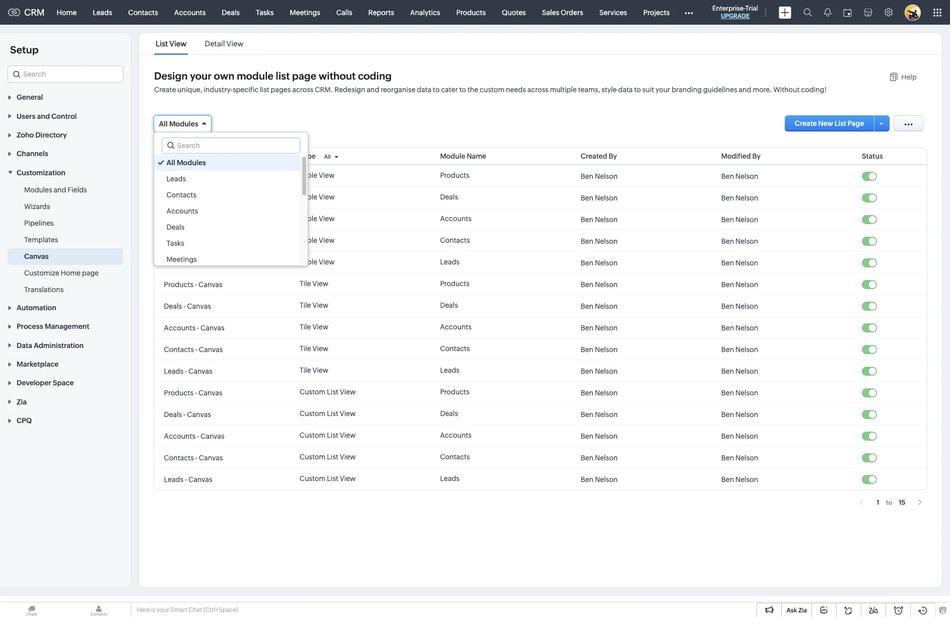 Task type: locate. For each thing, give the bounding box(es) containing it.
deals option
[[154, 219, 300, 235]]

analytics
[[411, 8, 441, 16]]

custom list view for products - canvas
[[300, 388, 356, 396]]

1 vertical spatial your
[[656, 86, 671, 94]]

profile image
[[906, 4, 922, 20]]

0 horizontal spatial across
[[292, 86, 314, 94]]

4 tile view from the top
[[300, 345, 329, 353]]

wizards
[[24, 203, 50, 211]]

without
[[319, 70, 356, 82]]

tile for contacts - canvas
[[300, 345, 311, 353]]

3 accounts - canvas from the top
[[164, 432, 225, 440]]

specific
[[233, 86, 259, 94]]

2 by from the left
[[753, 152, 761, 160]]

1 horizontal spatial meetings
[[290, 8, 321, 16]]

your right suit in the top right of the page
[[656, 86, 671, 94]]

0 horizontal spatial create
[[154, 86, 176, 94]]

2 tile from the top
[[300, 302, 311, 310]]

name up leads option
[[190, 152, 210, 160]]

calendar image
[[844, 8, 853, 16]]

industry-
[[204, 86, 233, 94]]

1 by from the left
[[609, 152, 618, 160]]

home right customize
[[61, 269, 81, 277]]

custom for contacts - canvas
[[300, 453, 326, 461]]

by for modified by
[[753, 152, 761, 160]]

tasks
[[256, 8, 274, 16], [167, 239, 185, 248]]

list down design your own module list page without coding
[[260, 86, 270, 94]]

list for deals
[[327, 410, 339, 418]]

create inside button
[[795, 119, 818, 128]]

meetings
[[290, 8, 321, 16], [167, 256, 197, 264]]

module
[[440, 152, 466, 160]]

your right is
[[157, 607, 169, 614]]

2 vertical spatial products - canvas
[[164, 389, 223, 397]]

1 vertical spatial list
[[260, 86, 270, 94]]

1 horizontal spatial list
[[276, 70, 290, 82]]

quotes
[[502, 8, 526, 16]]

create left new
[[795, 119, 818, 128]]

0 vertical spatial all modules
[[159, 120, 198, 128]]

Search text field
[[8, 66, 123, 82]]

3 contacts - canvas from the top
[[164, 454, 223, 462]]

1 name from the left
[[190, 152, 210, 160]]

3 custom from the top
[[300, 432, 326, 440]]

create
[[154, 86, 176, 94], [795, 119, 818, 128]]

and down coding
[[367, 86, 380, 94]]

modules up wizards
[[24, 186, 52, 194]]

contacts - canvas for table view
[[164, 237, 223, 245]]

1 vertical spatial create
[[795, 119, 818, 128]]

to left cater
[[433, 86, 440, 94]]

coding
[[358, 70, 392, 82]]

0 vertical spatial products - canvas
[[164, 172, 223, 180]]

1 horizontal spatial name
[[467, 152, 487, 160]]

chat
[[189, 607, 202, 614]]

Other Modules field
[[678, 4, 700, 20]]

1 across from the left
[[292, 86, 314, 94]]

projects
[[644, 8, 670, 16]]

2 table from the top
[[300, 193, 318, 201]]

1 vertical spatial leads - canvas
[[164, 367, 213, 375]]

products
[[457, 8, 486, 16], [440, 171, 470, 179], [164, 172, 194, 180], [440, 280, 470, 288], [164, 281, 194, 289], [440, 388, 470, 396], [164, 389, 194, 397]]

search element
[[798, 0, 819, 25]]

name right module
[[467, 152, 487, 160]]

zia
[[17, 398, 27, 406], [799, 608, 808, 615]]

page
[[848, 119, 865, 128]]

meetings down 'tasks' option
[[167, 256, 197, 264]]

pages
[[271, 86, 291, 94]]

2 leads - canvas from the top
[[164, 367, 213, 375]]

accounts - canvas for table view
[[164, 216, 225, 224]]

list for contacts
[[327, 453, 339, 461]]

accounts - canvas for tile view
[[164, 324, 225, 332]]

tile for deals - canvas
[[300, 302, 311, 310]]

0 horizontal spatial meetings
[[167, 256, 197, 264]]

all modules up canvas name on the left top of page
[[159, 120, 198, 128]]

modules and fields
[[24, 186, 87, 194]]

contacts inside option
[[167, 191, 197, 199]]

deals - canvas for table view
[[164, 194, 211, 202]]

guidelines
[[704, 86, 738, 94]]

All Modules field
[[154, 115, 212, 133]]

wizards link
[[24, 202, 50, 212]]

meetings left calls link
[[290, 8, 321, 16]]

2 vertical spatial contacts - canvas
[[164, 454, 223, 462]]

create down design
[[154, 86, 176, 94]]

0 vertical spatial tasks
[[256, 8, 274, 16]]

2 vertical spatial deals - canvas
[[164, 411, 211, 419]]

1 horizontal spatial by
[[753, 152, 761, 160]]

users and control button
[[0, 107, 131, 125]]

and
[[367, 86, 380, 94], [739, 86, 752, 94], [37, 112, 50, 120], [54, 186, 66, 194]]

table view for deals - canvas
[[300, 193, 335, 201]]

process management button
[[0, 317, 131, 336]]

3 tile view from the top
[[300, 323, 329, 331]]

5 tile view from the top
[[300, 367, 329, 375]]

products - canvas for tile view
[[164, 281, 223, 289]]

developer space
[[17, 379, 74, 387]]

reorganise
[[381, 86, 416, 94]]

tasks link
[[248, 0, 282, 24]]

list box
[[154, 155, 308, 268]]

created
[[581, 152, 608, 160]]

1 deals - canvas from the top
[[164, 194, 211, 202]]

list
[[276, 70, 290, 82], [260, 86, 270, 94]]

is
[[151, 607, 156, 614]]

page inside customization region
[[82, 269, 99, 277]]

5 tile from the top
[[300, 367, 311, 375]]

contacts - canvas
[[164, 237, 223, 245], [164, 346, 223, 354], [164, 454, 223, 462]]

None field
[[8, 66, 124, 83]]

2 tile view from the top
[[300, 302, 329, 310]]

developer space button
[[0, 374, 131, 392]]

data right style
[[619, 86, 633, 94]]

all down all modules field in the left top of the page
[[167, 159, 175, 167]]

5 custom from the top
[[300, 475, 326, 483]]

customization region
[[0, 182, 131, 298]]

data administration button
[[0, 336, 131, 355]]

templates link
[[24, 235, 58, 245]]

tile view for deals - canvas
[[300, 302, 329, 310]]

and left fields
[[54, 186, 66, 194]]

2 products - canvas from the top
[[164, 281, 223, 289]]

list
[[156, 39, 168, 48], [835, 119, 847, 128], [327, 388, 339, 396], [327, 410, 339, 418], [327, 432, 339, 440], [327, 453, 339, 461], [327, 475, 339, 483]]

process
[[17, 323, 43, 331]]

1 vertical spatial page
[[82, 269, 99, 277]]

1 vertical spatial all modules
[[167, 159, 206, 167]]

1 vertical spatial contacts - canvas
[[164, 346, 223, 354]]

3 deals - canvas from the top
[[164, 411, 211, 419]]

3 table view from the top
[[300, 215, 335, 223]]

by right the created
[[609, 152, 618, 160]]

contacts - canvas for tile view
[[164, 346, 223, 354]]

accounts - canvas for custom list view
[[164, 432, 225, 440]]

home right crm
[[57, 8, 77, 16]]

custom for deals - canvas
[[300, 410, 326, 418]]

all modules inside all modules field
[[159, 120, 198, 128]]

view
[[170, 39, 187, 48], [227, 39, 244, 48], [319, 171, 335, 179], [319, 193, 335, 201], [319, 215, 335, 223], [319, 236, 335, 245], [319, 258, 335, 266], [313, 280, 329, 288], [313, 302, 329, 310], [313, 323, 329, 331], [313, 345, 329, 353], [313, 367, 329, 375], [340, 388, 356, 396], [340, 410, 356, 418], [340, 432, 356, 440], [340, 453, 356, 461], [340, 475, 356, 483]]

sales orders link
[[534, 0, 592, 24]]

custom list view for accounts - canvas
[[300, 432, 356, 440]]

1 horizontal spatial data
[[619, 86, 633, 94]]

all modules
[[159, 120, 198, 128], [167, 159, 206, 167]]

0 horizontal spatial your
[[157, 607, 169, 614]]

2 vertical spatial accounts - canvas
[[164, 432, 225, 440]]

zia button
[[0, 392, 131, 411]]

modules up canvas name on the left top of page
[[169, 120, 198, 128]]

zia up the cpq
[[17, 398, 27, 406]]

ask zia
[[787, 608, 808, 615]]

0 horizontal spatial list
[[260, 86, 270, 94]]

your
[[190, 70, 212, 82], [656, 86, 671, 94], [157, 607, 169, 614]]

zia inside dropdown button
[[17, 398, 27, 406]]

products link
[[449, 0, 494, 24]]

1 leads - canvas from the top
[[164, 259, 213, 267]]

4 table view from the top
[[300, 236, 335, 245]]

list
[[147, 33, 253, 54]]

contacts - canvas for custom list view
[[164, 454, 223, 462]]

1 horizontal spatial create
[[795, 119, 818, 128]]

products inside products link
[[457, 8, 486, 16]]

deals inside option
[[167, 223, 185, 231]]

without
[[774, 86, 800, 94]]

your up unique,
[[190, 70, 212, 82]]

and left more. at the right of page
[[739, 86, 752, 94]]

process management
[[17, 323, 89, 331]]

3 tile from the top
[[300, 323, 311, 331]]

modules down search text field
[[177, 159, 206, 167]]

all modules down all modules field in the left top of the page
[[167, 159, 206, 167]]

3 leads - canvas from the top
[[164, 476, 213, 484]]

ben
[[581, 172, 594, 180], [722, 172, 735, 180], [581, 194, 594, 202], [722, 194, 735, 202], [581, 216, 594, 224], [722, 216, 735, 224], [581, 237, 594, 245], [722, 237, 735, 245], [581, 259, 594, 267], [722, 259, 735, 267], [581, 281, 594, 289], [722, 281, 735, 289], [581, 302, 594, 310], [722, 302, 735, 310], [581, 324, 594, 332], [722, 324, 735, 332], [581, 346, 594, 354], [722, 346, 735, 354], [581, 367, 594, 375], [722, 367, 735, 375], [581, 389, 594, 397], [722, 389, 735, 397], [581, 411, 594, 419], [722, 411, 735, 419], [581, 432, 594, 440], [722, 432, 735, 440], [581, 454, 594, 462], [722, 454, 735, 462], [581, 476, 594, 484], [722, 476, 735, 484]]

setup
[[10, 44, 39, 55]]

0 horizontal spatial zia
[[17, 398, 27, 406]]

tile view
[[300, 280, 329, 288], [300, 302, 329, 310], [300, 323, 329, 331], [300, 345, 329, 353], [300, 367, 329, 375]]

1 accounts - canvas from the top
[[164, 216, 225, 224]]

0 horizontal spatial name
[[190, 152, 210, 160]]

signals element
[[819, 0, 838, 25]]

home link
[[49, 0, 85, 24]]

page up crm. at the left top of the page
[[292, 70, 317, 82]]

custom
[[300, 388, 326, 396], [300, 410, 326, 418], [300, 432, 326, 440], [300, 453, 326, 461], [300, 475, 326, 483]]

search image
[[804, 8, 813, 17]]

list up pages
[[276, 70, 290, 82]]

custom list view for deals - canvas
[[300, 410, 356, 418]]

0 vertical spatial page
[[292, 70, 317, 82]]

4 table from the top
[[300, 236, 318, 245]]

across left crm. at the left top of the page
[[292, 86, 314, 94]]

0 vertical spatial list
[[276, 70, 290, 82]]

3 table from the top
[[300, 215, 318, 223]]

modules inside option
[[177, 159, 206, 167]]

cpq
[[17, 417, 32, 425]]

1 vertical spatial modules
[[177, 159, 206, 167]]

and inside "link"
[[54, 186, 66, 194]]

customize
[[24, 269, 59, 277]]

name
[[190, 152, 210, 160], [467, 152, 487, 160]]

profile element
[[899, 0, 928, 24]]

0 horizontal spatial tasks
[[167, 239, 185, 248]]

templates
[[24, 236, 58, 244]]

home
[[57, 8, 77, 16], [61, 269, 81, 277]]

across right "needs"
[[528, 86, 549, 94]]

list for leads
[[327, 475, 339, 483]]

2 name from the left
[[467, 152, 487, 160]]

modules
[[169, 120, 198, 128], [177, 159, 206, 167], [24, 186, 52, 194]]

create new list page
[[795, 119, 865, 128]]

pipelines link
[[24, 218, 54, 228]]

automation button
[[0, 298, 131, 317]]

1 vertical spatial meetings
[[167, 256, 197, 264]]

users
[[17, 112, 36, 120]]

reports link
[[361, 0, 402, 24]]

custom list view for contacts - canvas
[[300, 453, 356, 461]]

0 vertical spatial zia
[[17, 398, 27, 406]]

0 vertical spatial modules
[[169, 120, 198, 128]]

2 vertical spatial modules
[[24, 186, 52, 194]]

canvas link
[[24, 251, 49, 262]]

accounts - canvas
[[164, 216, 225, 224], [164, 324, 225, 332], [164, 432, 225, 440]]

meetings inside option
[[167, 256, 197, 264]]

1 contacts - canvas from the top
[[164, 237, 223, 245]]

tasks inside option
[[167, 239, 185, 248]]

nelson
[[595, 172, 618, 180], [736, 172, 759, 180], [595, 194, 618, 202], [736, 194, 759, 202], [595, 216, 618, 224], [736, 216, 759, 224], [595, 237, 618, 245], [736, 237, 759, 245], [595, 259, 618, 267], [736, 259, 759, 267], [595, 281, 618, 289], [736, 281, 759, 289], [595, 302, 618, 310], [736, 302, 759, 310], [595, 324, 618, 332], [736, 324, 759, 332], [595, 346, 618, 354], [736, 346, 759, 354], [595, 367, 618, 375], [736, 367, 759, 375], [595, 389, 618, 397], [736, 389, 759, 397], [595, 411, 618, 419], [736, 411, 759, 419], [595, 432, 618, 440], [736, 432, 759, 440], [595, 454, 618, 462], [736, 454, 759, 462], [595, 476, 618, 484], [736, 476, 759, 484]]

1 horizontal spatial zia
[[799, 608, 808, 615]]

all up canvas name on the left top of page
[[159, 120, 168, 128]]

leads link
[[85, 0, 120, 24]]

all modules inside the all modules option
[[167, 159, 206, 167]]

2 custom list view from the top
[[300, 410, 356, 418]]

all inside field
[[159, 120, 168, 128]]

2 deals - canvas from the top
[[164, 302, 211, 310]]

all
[[159, 120, 168, 128], [324, 154, 331, 160], [167, 159, 175, 167]]

2 table view from the top
[[300, 193, 335, 201]]

1 custom list view from the top
[[300, 388, 356, 396]]

1 vertical spatial deals - canvas
[[164, 302, 211, 310]]

by right modified
[[753, 152, 761, 160]]

zia right ask
[[799, 608, 808, 615]]

contacts image
[[67, 604, 131, 618]]

calls
[[337, 8, 353, 16]]

list for accounts
[[327, 432, 339, 440]]

1 custom from the top
[[300, 388, 326, 396]]

4 custom from the top
[[300, 453, 326, 461]]

contacts option
[[154, 187, 300, 203]]

1 vertical spatial products - canvas
[[164, 281, 223, 289]]

0 vertical spatial create
[[154, 86, 176, 94]]

page up automation dropdown button
[[82, 269, 99, 277]]

0 horizontal spatial by
[[609, 152, 618, 160]]

data left cater
[[417, 86, 432, 94]]

1 data from the left
[[417, 86, 432, 94]]

signals image
[[825, 8, 832, 17]]

2 custom from the top
[[300, 410, 326, 418]]

1 horizontal spatial your
[[190, 70, 212, 82]]

1 tile view from the top
[[300, 280, 329, 288]]

1 vertical spatial accounts - canvas
[[164, 324, 225, 332]]

0 horizontal spatial page
[[82, 269, 99, 277]]

5 table view from the top
[[300, 258, 335, 266]]

and right users
[[37, 112, 50, 120]]

-
[[195, 172, 197, 180], [184, 194, 186, 202], [197, 216, 199, 224], [195, 237, 198, 245], [185, 259, 187, 267], [195, 281, 197, 289], [184, 302, 186, 310], [197, 324, 199, 332], [195, 346, 198, 354], [185, 367, 187, 375], [195, 389, 197, 397], [184, 411, 186, 419], [197, 432, 199, 440], [195, 454, 198, 462], [185, 476, 187, 484]]

1 vertical spatial tasks
[[167, 239, 185, 248]]

0 vertical spatial leads - canvas
[[164, 259, 213, 267]]

1 horizontal spatial across
[[528, 86, 549, 94]]

2 accounts - canvas from the top
[[164, 324, 225, 332]]

list box containing all modules
[[154, 155, 308, 268]]

1 tile from the top
[[300, 280, 311, 288]]

accounts
[[174, 8, 206, 16], [167, 207, 198, 215], [440, 215, 472, 223], [164, 216, 196, 224], [440, 323, 472, 331], [164, 324, 196, 332], [440, 432, 472, 440], [164, 432, 196, 440]]

tile view for leads - canvas
[[300, 367, 329, 375]]

2 vertical spatial leads - canvas
[[164, 476, 213, 484]]

0 vertical spatial contacts - canvas
[[164, 237, 223, 245]]

5 custom list view from the top
[[300, 475, 356, 483]]

suit
[[643, 86, 655, 94]]

custom list view
[[300, 388, 356, 396], [300, 410, 356, 418], [300, 432, 356, 440], [300, 453, 356, 461], [300, 475, 356, 483]]

to
[[433, 86, 440, 94], [460, 86, 467, 94], [635, 86, 642, 94], [887, 499, 893, 507]]

list for products
[[327, 388, 339, 396]]

0 vertical spatial your
[[190, 70, 212, 82]]

name for canvas name
[[190, 152, 210, 160]]

1 vertical spatial zia
[[799, 608, 808, 615]]

1 horizontal spatial tasks
[[256, 8, 274, 16]]

translations link
[[24, 285, 64, 295]]

ben nelson
[[581, 172, 618, 180], [722, 172, 759, 180], [581, 194, 618, 202], [722, 194, 759, 202], [581, 216, 618, 224], [722, 216, 759, 224], [581, 237, 618, 245], [722, 237, 759, 245], [581, 259, 618, 267], [722, 259, 759, 267], [581, 281, 618, 289], [722, 281, 759, 289], [581, 302, 618, 310], [722, 302, 759, 310], [581, 324, 618, 332], [722, 324, 759, 332], [581, 346, 618, 354], [722, 346, 759, 354], [581, 367, 618, 375], [722, 367, 759, 375], [581, 389, 618, 397], [722, 389, 759, 397], [581, 411, 618, 419], [722, 411, 759, 419], [581, 432, 618, 440], [722, 432, 759, 440], [581, 454, 618, 462], [722, 454, 759, 462], [581, 476, 618, 484], [722, 476, 759, 484]]

3 products - canvas from the top
[[164, 389, 223, 397]]

4 tile from the top
[[300, 345, 311, 353]]

2 vertical spatial your
[[157, 607, 169, 614]]

0 vertical spatial accounts - canvas
[[164, 216, 225, 224]]

table for accounts - canvas
[[300, 215, 318, 223]]

tile view for contacts - canvas
[[300, 345, 329, 353]]

0 horizontal spatial data
[[417, 86, 432, 94]]

3 custom list view from the top
[[300, 432, 356, 440]]

0 vertical spatial deals - canvas
[[164, 194, 211, 202]]

1 vertical spatial home
[[61, 269, 81, 277]]

deals - canvas for tile view
[[164, 302, 211, 310]]

4 custom list view from the top
[[300, 453, 356, 461]]

2 contacts - canvas from the top
[[164, 346, 223, 354]]



Task type: describe. For each thing, give the bounding box(es) containing it.
unique,
[[178, 86, 202, 94]]

sales orders
[[543, 8, 584, 16]]

deals link
[[214, 0, 248, 24]]

the
[[468, 86, 479, 94]]

created by
[[581, 152, 618, 160]]

and inside dropdown button
[[37, 112, 50, 120]]

table for contacts - canvas
[[300, 236, 318, 245]]

list containing list view
[[147, 33, 253, 54]]

teams,
[[579, 86, 601, 94]]

module
[[237, 70, 274, 82]]

status
[[863, 152, 884, 160]]

meetings option
[[154, 252, 300, 268]]

coding!
[[802, 86, 827, 94]]

here is your smart chat (ctrl+space)
[[137, 607, 238, 614]]

1 table from the top
[[300, 171, 318, 179]]

list inside button
[[835, 119, 847, 128]]

canvas name
[[164, 152, 210, 160]]

detail view link
[[203, 39, 245, 48]]

15
[[900, 499, 906, 507]]

1
[[877, 499, 880, 507]]

cpq button
[[0, 411, 131, 430]]

detail
[[205, 39, 225, 48]]

2 horizontal spatial your
[[656, 86, 671, 94]]

modules inside field
[[169, 120, 198, 128]]

Search text field
[[162, 138, 283, 153]]

style
[[602, 86, 617, 94]]

list view
[[156, 39, 187, 48]]

calls link
[[329, 0, 361, 24]]

data
[[17, 342, 32, 350]]

products - canvas for custom list view
[[164, 389, 223, 397]]

zoho directory button
[[0, 125, 131, 144]]

multiple
[[550, 86, 577, 94]]

tile for leads - canvas
[[300, 367, 311, 375]]

leads - canvas for custom list view
[[164, 476, 213, 484]]

design
[[154, 70, 188, 82]]

tile for products - canvas
[[300, 280, 311, 288]]

by for created by
[[609, 152, 618, 160]]

1 products - canvas from the top
[[164, 172, 223, 180]]

management
[[45, 323, 89, 331]]

needs
[[506, 86, 526, 94]]

2 across from the left
[[528, 86, 549, 94]]

0 vertical spatial home
[[57, 8, 77, 16]]

smart
[[171, 607, 188, 614]]

list view link
[[154, 39, 188, 48]]

marketplace
[[17, 361, 59, 369]]

modules and fields link
[[24, 185, 87, 195]]

cater
[[441, 86, 458, 94]]

general
[[17, 93, 43, 102]]

crm
[[24, 7, 45, 18]]

tile for accounts - canvas
[[300, 323, 311, 331]]

tasks inside 'link'
[[256, 8, 274, 16]]

all modules option
[[154, 155, 300, 171]]

table view for contacts - canvas
[[300, 236, 335, 245]]

analytics link
[[402, 0, 449, 24]]

name for module name
[[467, 152, 487, 160]]

zoho
[[17, 131, 34, 139]]

accounts inside option
[[167, 207, 198, 215]]

reports
[[369, 8, 394, 16]]

branding
[[672, 86, 702, 94]]

create new list page button
[[785, 115, 875, 132]]

custom for products - canvas
[[300, 388, 326, 396]]

custom for accounts - canvas
[[300, 432, 326, 440]]

modified by
[[722, 152, 761, 160]]

zoho directory
[[17, 131, 67, 139]]

crm link
[[8, 7, 45, 18]]

data administration
[[17, 342, 84, 350]]

create unique, industry-specific list pages across crm. redesign and reorganise data to cater to the custom needs across multiple teams, style data to suit your branding guidelines and more. without coding!
[[154, 86, 827, 94]]

1 table view from the top
[[300, 171, 335, 179]]

administration
[[34, 342, 84, 350]]

to left suit in the top right of the page
[[635, 86, 642, 94]]

0 vertical spatial meetings
[[290, 8, 321, 16]]

detail view
[[205, 39, 244, 48]]

list for specific
[[260, 86, 270, 94]]

users and control
[[17, 112, 77, 120]]

trial
[[746, 5, 759, 12]]

table view for accounts - canvas
[[300, 215, 335, 223]]

create menu image
[[779, 6, 792, 18]]

enterprise-trial upgrade
[[713, 5, 759, 20]]

automation
[[17, 304, 56, 312]]

customization
[[17, 169, 66, 177]]

1 horizontal spatial page
[[292, 70, 317, 82]]

services
[[600, 8, 628, 16]]

leads option
[[154, 171, 300, 187]]

all inside option
[[167, 159, 175, 167]]

upgrade
[[721, 13, 750, 20]]

list for module
[[276, 70, 290, 82]]

general button
[[0, 88, 131, 107]]

here
[[137, 607, 150, 614]]

directory
[[35, 131, 67, 139]]

all right type
[[324, 154, 331, 160]]

create for create new list page
[[795, 119, 818, 128]]

modules inside "link"
[[24, 186, 52, 194]]

channels
[[17, 150, 48, 158]]

(ctrl+space)
[[203, 607, 238, 614]]

custom
[[480, 86, 505, 94]]

customize home page link
[[24, 268, 99, 278]]

meetings link
[[282, 0, 329, 24]]

marketplace button
[[0, 355, 131, 374]]

5 table from the top
[[300, 258, 318, 266]]

to right 1
[[887, 499, 893, 507]]

tile view for products - canvas
[[300, 280, 329, 288]]

leads inside option
[[167, 175, 186, 183]]

home inside customization region
[[61, 269, 81, 277]]

design your own module list page without coding
[[154, 70, 392, 82]]

customization button
[[0, 163, 131, 182]]

canvas inside customization region
[[24, 252, 49, 261]]

sales
[[543, 8, 560, 16]]

translations
[[24, 286, 64, 294]]

quotes link
[[494, 0, 534, 24]]

list inside list
[[156, 39, 168, 48]]

accounts option
[[154, 203, 300, 219]]

developer
[[17, 379, 51, 387]]

deals - canvas for custom list view
[[164, 411, 211, 419]]

create for create unique, industry-specific list pages across crm. redesign and reorganise data to cater to the custom needs across multiple teams, style data to suit your branding guidelines and more. without coding!
[[154, 86, 176, 94]]

tile view for accounts - canvas
[[300, 323, 329, 331]]

more.
[[753, 86, 773, 94]]

orders
[[561, 8, 584, 16]]

create menu element
[[773, 0, 798, 24]]

redesign
[[335, 86, 366, 94]]

chats image
[[0, 604, 64, 618]]

tasks option
[[154, 235, 300, 252]]

leads - canvas for table view
[[164, 259, 213, 267]]

space
[[53, 379, 74, 387]]

to left the
[[460, 86, 467, 94]]

table for deals - canvas
[[300, 193, 318, 201]]

2 data from the left
[[619, 86, 633, 94]]



Task type: vqa. For each thing, say whether or not it's contained in the screenshot.


